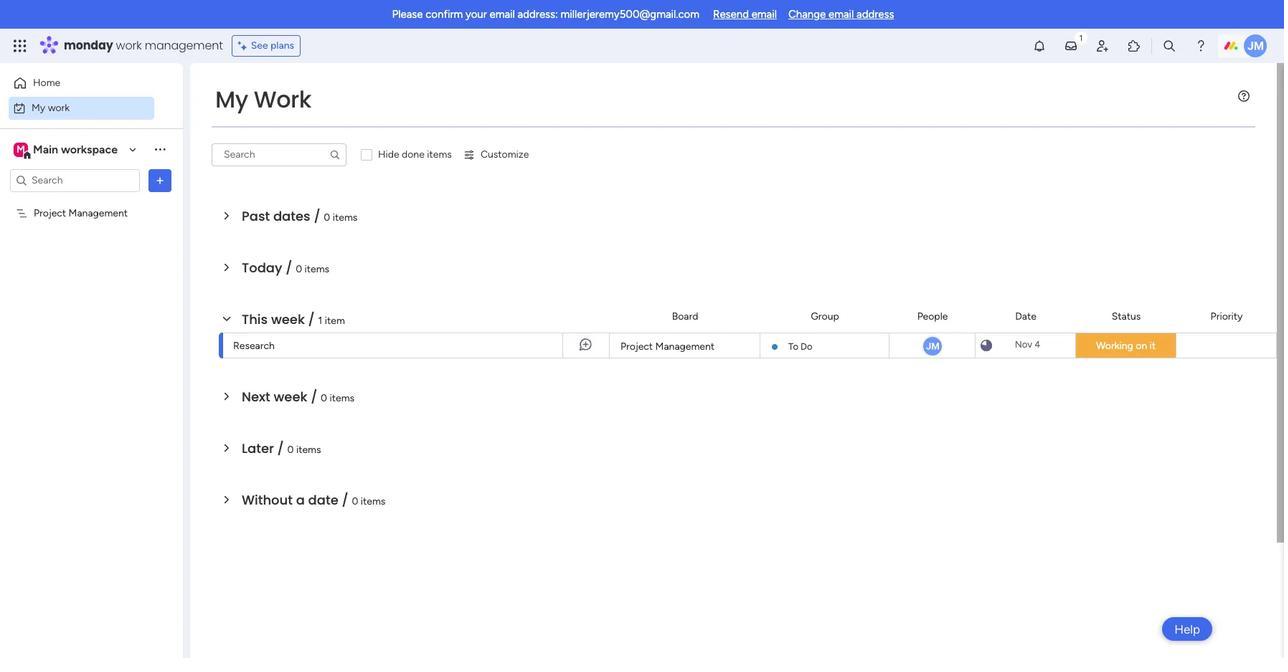 Task type: describe. For each thing, give the bounding box(es) containing it.
it
[[1150, 340, 1156, 352]]

project management list box
[[0, 198, 183, 419]]

menu image
[[1239, 90, 1250, 102]]

management
[[145, 37, 223, 54]]

do
[[801, 342, 813, 352]]

main workspace
[[33, 142, 118, 156]]

monday work management
[[64, 37, 223, 54]]

m
[[17, 143, 25, 155]]

my work
[[215, 83, 311, 116]]

1 image
[[1075, 29, 1088, 46]]

hide
[[378, 149, 399, 161]]

4
[[1035, 339, 1041, 350]]

my for my work
[[32, 102, 45, 114]]

date
[[308, 492, 339, 509]]

address:
[[518, 8, 558, 21]]

workspace options image
[[153, 142, 167, 157]]

today / 0 items
[[242, 259, 329, 277]]

email for resend email
[[752, 8, 777, 21]]

confirm
[[426, 8, 463, 21]]

search image
[[329, 149, 341, 161]]

see plans
[[251, 39, 294, 52]]

notifications image
[[1033, 39, 1047, 53]]

project management inside list box
[[34, 207, 128, 219]]

search everything image
[[1162, 39, 1177, 53]]

help image
[[1194, 39, 1208, 53]]

select product image
[[13, 39, 27, 53]]

0 inside the today / 0 items
[[296, 263, 302, 276]]

workspace image
[[14, 142, 28, 158]]

next week / 0 items
[[242, 388, 355, 406]]

without
[[242, 492, 293, 509]]

items inside without a date / 0 items
[[361, 496, 386, 508]]

this
[[242, 311, 268, 329]]

status
[[1112, 310, 1141, 323]]

1 email from the left
[[490, 8, 515, 21]]

/ right later
[[277, 440, 284, 458]]

please
[[392, 8, 423, 21]]

customize
[[481, 149, 529, 161]]

my work
[[32, 102, 70, 114]]

past
[[242, 207, 270, 225]]

project management link
[[619, 334, 751, 360]]

email for change email address
[[829, 8, 854, 21]]

my for my work
[[215, 83, 248, 116]]

address
[[857, 8, 894, 21]]

/ right next
[[311, 388, 317, 406]]

inbox image
[[1064, 39, 1079, 53]]

to
[[789, 342, 799, 352]]

on
[[1136, 340, 1147, 352]]

resend
[[713, 8, 749, 21]]

/ right today
[[286, 259, 292, 277]]

management inside list box
[[69, 207, 128, 219]]

date
[[1015, 310, 1037, 323]]

please confirm your email address: millerjeremy500@gmail.com
[[392, 8, 700, 21]]

a
[[296, 492, 305, 509]]

help
[[1175, 623, 1201, 637]]

dates
[[273, 207, 311, 225]]

later / 0 items
[[242, 440, 321, 458]]

1 horizontal spatial project
[[621, 341, 653, 353]]

items inside later / 0 items
[[296, 444, 321, 456]]

help button
[[1163, 618, 1213, 642]]

change email address
[[789, 8, 894, 21]]

items inside the today / 0 items
[[305, 263, 329, 276]]

nov 4
[[1015, 339, 1041, 350]]

millerjeremy500@gmail.com
[[561, 8, 700, 21]]

0 inside "past dates / 0 items"
[[324, 212, 330, 224]]

work for my
[[48, 102, 70, 114]]

today
[[242, 259, 282, 277]]

1 horizontal spatial management
[[656, 341, 715, 353]]

this week / 1 item
[[242, 311, 345, 329]]

research
[[233, 340, 275, 352]]



Task type: vqa. For each thing, say whether or not it's contained in the screenshot.
MENU image
yes



Task type: locate. For each thing, give the bounding box(es) containing it.
0
[[324, 212, 330, 224], [296, 263, 302, 276], [321, 393, 327, 405], [287, 444, 294, 456], [352, 496, 358, 508]]

past dates / 0 items
[[242, 207, 358, 225]]

people
[[918, 310, 948, 323]]

0 vertical spatial week
[[271, 311, 305, 329]]

0 right later
[[287, 444, 294, 456]]

/
[[314, 207, 321, 225], [286, 259, 292, 277], [308, 311, 315, 329], [311, 388, 317, 406], [277, 440, 284, 458], [342, 492, 349, 509]]

1 vertical spatial work
[[48, 102, 70, 114]]

1 horizontal spatial work
[[116, 37, 142, 54]]

1 vertical spatial project
[[621, 341, 653, 353]]

see plans button
[[232, 35, 301, 57]]

done
[[402, 149, 425, 161]]

Search in workspace field
[[30, 172, 120, 189]]

customize button
[[458, 144, 535, 166]]

0 horizontal spatial project management
[[34, 207, 128, 219]]

item
[[325, 315, 345, 327]]

project management
[[34, 207, 128, 219], [621, 341, 715, 353]]

items inside "past dates / 0 items"
[[333, 212, 358, 224]]

email
[[490, 8, 515, 21], [752, 8, 777, 21], [829, 8, 854, 21]]

management
[[69, 207, 128, 219], [656, 341, 715, 353]]

to do
[[789, 342, 813, 352]]

without a date / 0 items
[[242, 492, 386, 509]]

0 vertical spatial management
[[69, 207, 128, 219]]

2 horizontal spatial email
[[829, 8, 854, 21]]

home
[[33, 77, 60, 89]]

hide done items
[[378, 149, 452, 161]]

week for this
[[271, 311, 305, 329]]

email right resend
[[752, 8, 777, 21]]

0 horizontal spatial work
[[48, 102, 70, 114]]

week right next
[[274, 388, 307, 406]]

working on it
[[1096, 340, 1156, 352]]

items
[[427, 149, 452, 161], [333, 212, 358, 224], [305, 263, 329, 276], [330, 393, 355, 405], [296, 444, 321, 456], [361, 496, 386, 508]]

/ left 1
[[308, 311, 315, 329]]

work for monday
[[116, 37, 142, 54]]

0 horizontal spatial management
[[69, 207, 128, 219]]

/ right dates
[[314, 207, 321, 225]]

project management down search in workspace field
[[34, 207, 128, 219]]

jeremy miller image
[[1244, 34, 1267, 57]]

nov
[[1015, 339, 1033, 350]]

my work button
[[9, 97, 154, 119]]

work down the home
[[48, 102, 70, 114]]

see
[[251, 39, 268, 52]]

home button
[[9, 72, 154, 95]]

1 vertical spatial management
[[656, 341, 715, 353]]

0 horizontal spatial my
[[32, 102, 45, 114]]

apps image
[[1127, 39, 1142, 53]]

0 up later / 0 items on the left of the page
[[321, 393, 327, 405]]

0 inside next week / 0 items
[[321, 393, 327, 405]]

email right change
[[829, 8, 854, 21]]

week for next
[[274, 388, 307, 406]]

my down the home
[[32, 102, 45, 114]]

my left work
[[215, 83, 248, 116]]

management down search in workspace field
[[69, 207, 128, 219]]

change email address link
[[789, 8, 894, 21]]

invite members image
[[1096, 39, 1110, 53]]

1 horizontal spatial email
[[752, 8, 777, 21]]

items inside next week / 0 items
[[330, 393, 355, 405]]

week left 1
[[271, 311, 305, 329]]

3 email from the left
[[829, 8, 854, 21]]

0 horizontal spatial email
[[490, 8, 515, 21]]

0 vertical spatial project management
[[34, 207, 128, 219]]

resend email
[[713, 8, 777, 21]]

project management down board
[[621, 341, 715, 353]]

board
[[672, 310, 698, 323]]

workspace selection element
[[14, 141, 120, 160]]

0 vertical spatial project
[[34, 207, 66, 219]]

work
[[254, 83, 311, 116]]

Filter dashboard by text search field
[[212, 144, 347, 166]]

0 inside without a date / 0 items
[[352, 496, 358, 508]]

1 vertical spatial week
[[274, 388, 307, 406]]

options image
[[153, 173, 167, 188]]

monday
[[64, 37, 113, 54]]

main
[[33, 142, 58, 156]]

group
[[811, 310, 839, 323]]

0 vertical spatial work
[[116, 37, 142, 54]]

email right your
[[490, 8, 515, 21]]

0 right date
[[352, 496, 358, 508]]

option
[[0, 200, 183, 203]]

1 horizontal spatial project management
[[621, 341, 715, 353]]

next
[[242, 388, 270, 406]]

work inside my work button
[[48, 102, 70, 114]]

priority
[[1211, 310, 1243, 323]]

workspace
[[61, 142, 118, 156]]

week
[[271, 311, 305, 329], [274, 388, 307, 406]]

my
[[215, 83, 248, 116], [32, 102, 45, 114]]

1
[[318, 315, 322, 327]]

1 vertical spatial project management
[[621, 341, 715, 353]]

work
[[116, 37, 142, 54], [48, 102, 70, 114]]

project
[[34, 207, 66, 219], [621, 341, 653, 353]]

/ right date
[[342, 492, 349, 509]]

working
[[1096, 340, 1134, 352]]

project inside list box
[[34, 207, 66, 219]]

later
[[242, 440, 274, 458]]

None search field
[[212, 144, 347, 166]]

resend email link
[[713, 8, 777, 21]]

my inside button
[[32, 102, 45, 114]]

work right monday
[[116, 37, 142, 54]]

management down board
[[656, 341, 715, 353]]

2 email from the left
[[752, 8, 777, 21]]

1 horizontal spatial my
[[215, 83, 248, 116]]

change
[[789, 8, 826, 21]]

0 inside later / 0 items
[[287, 444, 294, 456]]

0 right dates
[[324, 212, 330, 224]]

0 right today
[[296, 263, 302, 276]]

plans
[[271, 39, 294, 52]]

your
[[466, 8, 487, 21]]

0 horizontal spatial project
[[34, 207, 66, 219]]



